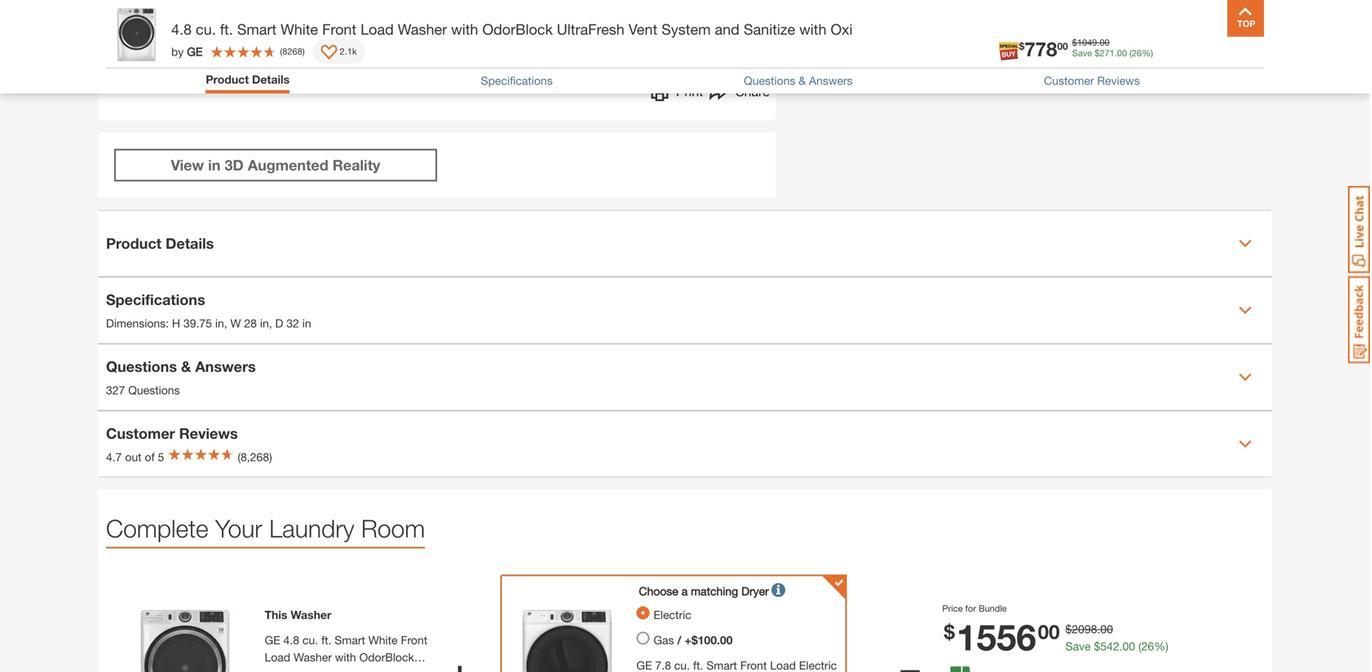 Task type: vqa. For each thing, say whether or not it's contained in the screenshot.
'menu'
no



Task type: locate. For each thing, give the bounding box(es) containing it.
caret image for specifications
[[1240, 304, 1253, 317]]

ge right by at left top
[[187, 45, 203, 58]]

1 horizontal spatial &
[[799, 74, 806, 87]]

1 vertical spatial ultrafresh
[[265, 668, 317, 672]]

odorblock for 4.8 cu. ft. smart white front load washer with odorblock ultrafresh vent system a
[[360, 651, 414, 664]]

front
[[322, 20, 357, 38], [401, 634, 428, 647]]

0 horizontal spatial product
[[106, 235, 162, 252]]

3d
[[225, 156, 244, 174]]

0 horizontal spatial 4.8
[[171, 20, 192, 38]]

load inside 4.8 cu. ft. smart white front load washer with odorblock ultrafresh vent system a
[[265, 651, 291, 664]]

$ inside "$ 778 00"
[[1020, 40, 1025, 52]]

00 right the 542
[[1123, 640, 1136, 653]]

print
[[676, 84, 704, 99]]

1 vertical spatial ft.
[[321, 634, 332, 647]]

0 horizontal spatial %)
[[1143, 48, 1154, 58]]

questions down sanitize
[[744, 74, 796, 87]]

, left d
[[269, 317, 272, 330]]

gas
[[654, 634, 674, 647]]

1 horizontal spatial with
[[451, 20, 479, 38]]

( inside $ 1049 . 00 save $ 271 . 00 ( 26 %)
[[1130, 48, 1133, 58]]

,
[[224, 317, 227, 330], [269, 317, 272, 330]]

0 vertical spatial load
[[361, 20, 394, 38]]

cu. up by ge
[[196, 20, 216, 38]]

4.8 for 4.8 cu. ft. smart white front load washer with odorblock ultrafresh vent system and sanitize with oxi
[[171, 20, 192, 38]]

load down this
[[265, 651, 291, 664]]

1 horizontal spatial ,
[[269, 317, 272, 330]]

vent for 4.8 cu. ft. smart white front load washer with odorblock ultrafresh vent system and sanitize with oxi
[[629, 20, 658, 38]]

0 vertical spatial ft.
[[220, 20, 233, 38]]

0 horizontal spatial cu.
[[196, 20, 216, 38]]

26 right 271
[[1133, 48, 1143, 58]]

0 horizontal spatial vent
[[321, 668, 343, 672]]

smart inside 4.8 cu. ft. smart white front load washer with odorblock ultrafresh vent system a
[[335, 634, 366, 647]]

with inside 4.8 cu. ft. smart white front load washer with odorblock ultrafresh vent system a
[[335, 651, 356, 664]]

0 horizontal spatial ft.
[[220, 20, 233, 38]]

1 vertical spatial &
[[181, 358, 191, 375]]

0 vertical spatial %)
[[1143, 48, 1154, 58]]

4.7
[[106, 450, 122, 464]]

0 vertical spatial smart
[[237, 20, 277, 38]]

dimensions:
[[106, 317, 169, 330]]

specifications for specifications dimensions: h 39.75 in , w 28 in , d 32 in
[[106, 291, 205, 308]]

questions right 327
[[128, 384, 180, 397]]

0 vertical spatial reviews
[[1098, 74, 1141, 87]]

1556
[[957, 616, 1037, 659]]

1 horizontal spatial (
[[1130, 48, 1133, 58]]

1 horizontal spatial odorblock
[[483, 20, 553, 38]]

1 horizontal spatial load
[[361, 20, 394, 38]]

( inside $ 1556 00 $ 2098 . 00 save $ 542 . 00 ( 26 %)
[[1139, 640, 1142, 653]]

1 vertical spatial answers
[[195, 358, 256, 375]]

questions & answers
[[744, 74, 853, 87]]

answers down oxi
[[810, 74, 853, 87]]

0 vertical spatial white
[[281, 20, 318, 38]]

1 horizontal spatial ultrafresh
[[557, 20, 625, 38]]

1 vertical spatial system
[[346, 668, 385, 672]]

& for questions & answers 327 questions
[[181, 358, 191, 375]]

in left w
[[215, 317, 224, 330]]

0 horizontal spatial details
[[166, 235, 214, 252]]

& for questions & answers
[[799, 74, 806, 87]]

1 horizontal spatial ge
[[265, 634, 280, 647]]

white
[[281, 20, 318, 38], [369, 634, 398, 647]]

0 horizontal spatial (
[[280, 46, 283, 57]]

%) inside $ 1049 . 00 save $ 271 . 00 ( 26 %)
[[1143, 48, 1154, 58]]

4 caret image from the top
[[1240, 438, 1253, 451]]

d
[[275, 317, 283, 330]]

cu.
[[196, 20, 216, 38], [303, 634, 318, 647]]

0 horizontal spatial answers
[[195, 358, 256, 375]]

1 vertical spatial vent
[[321, 668, 343, 672]]

2.1k
[[340, 46, 357, 57]]

5
[[158, 450, 164, 464]]

0 vertical spatial answers
[[810, 74, 853, 87]]

questions
[[744, 74, 796, 87], [106, 358, 177, 375], [128, 384, 180, 397]]

( right the 542
[[1139, 640, 1142, 653]]

in
[[208, 156, 221, 174], [215, 317, 224, 330], [260, 317, 269, 330], [303, 317, 311, 330]]

2 horizontal spatial with
[[800, 20, 827, 38]]

0 horizontal spatial smart
[[237, 20, 277, 38]]

2 horizontal spatial (
[[1139, 640, 1142, 653]]

4.8 up by at left top
[[171, 20, 192, 38]]

32
[[287, 317, 299, 330]]

specifications
[[481, 74, 553, 87], [106, 291, 205, 308]]

0 vertical spatial washer
[[398, 20, 447, 38]]

& inside questions & answers 327 questions
[[181, 358, 191, 375]]

0 horizontal spatial ,
[[224, 317, 227, 330]]

in left 3d on the left top of page
[[208, 156, 221, 174]]

customer
[[1045, 74, 1095, 87], [106, 425, 175, 442]]

answers for questions & answers 327 questions
[[195, 358, 256, 375]]

washer inside 4.8 cu. ft. smart white front load washer with odorblock ultrafresh vent system a
[[294, 651, 332, 664]]

customer up '4.7 out of 5'
[[106, 425, 175, 442]]

product details down '( 8268 )'
[[206, 73, 290, 86]]

customer down "$ 778 00"
[[1045, 74, 1095, 87]]

0 vertical spatial 4.8
[[171, 20, 192, 38]]

1 horizontal spatial front
[[401, 634, 428, 647]]

0 horizontal spatial reviews
[[179, 425, 238, 442]]

this washer
[[265, 608, 332, 622]]

product details up h on the top left of the page
[[106, 235, 214, 252]]

0 horizontal spatial customer reviews
[[106, 425, 238, 442]]

1 vertical spatial questions
[[106, 358, 177, 375]]

1 vertical spatial front
[[401, 634, 428, 647]]

system inside 4.8 cu. ft. smart white front load washer with odorblock ultrafresh vent system a
[[346, 668, 385, 672]]

0 vertical spatial system
[[662, 20, 711, 38]]

reviews up (8,268)
[[179, 425, 238, 442]]

vent up print button
[[629, 20, 658, 38]]

washer for 4.8 cu. ft. smart white front load washer with odorblock ultrafresh vent system a
[[294, 651, 332, 664]]

( 8268 )
[[280, 46, 305, 57]]

specifications inside specifications dimensions: h 39.75 in , w 28 in , d 32 in
[[106, 291, 205, 308]]

0 horizontal spatial system
[[346, 668, 385, 672]]

price for bundle
[[943, 603, 1007, 614]]

0 horizontal spatial white
[[281, 20, 318, 38]]

smart
[[237, 20, 277, 38], [335, 634, 366, 647]]

4.8
[[171, 20, 192, 38], [284, 634, 299, 647]]

ge down this
[[265, 634, 280, 647]]

0 vertical spatial &
[[799, 74, 806, 87]]

1 vertical spatial load
[[265, 651, 291, 664]]

ultrafresh inside 4.8 cu. ft. smart white front load washer with odorblock ultrafresh vent system a
[[265, 668, 317, 672]]

.
[[1098, 37, 1100, 48], [1115, 48, 1118, 58], [1098, 623, 1101, 636], [1120, 640, 1123, 653]]

0 horizontal spatial &
[[181, 358, 191, 375]]

and
[[715, 20, 740, 38]]

questions & answers button
[[744, 74, 853, 87], [744, 74, 853, 87]]

washer down this washer
[[294, 651, 332, 664]]

0 vertical spatial ultrafresh
[[557, 20, 625, 38]]

0 horizontal spatial specifications
[[106, 291, 205, 308]]

0 vertical spatial customer
[[1045, 74, 1095, 87]]

, left w
[[224, 317, 227, 330]]

1 horizontal spatial system
[[662, 20, 711, 38]]

information icon for choose your option tooltip. image
[[772, 581, 786, 600]]

ft. inside 4.8 cu. ft. smart white front load washer with odorblock ultrafresh vent system a
[[321, 634, 332, 647]]

washer left to
[[398, 20, 447, 38]]

customer reviews button
[[1045, 74, 1141, 87], [1045, 74, 1141, 87]]

$
[[1073, 37, 1078, 48], [1020, 40, 1025, 52], [1095, 48, 1100, 58], [945, 620, 956, 643], [1066, 623, 1072, 636], [1095, 640, 1101, 653]]

a
[[682, 585, 688, 598]]

answers down w
[[195, 358, 256, 375]]

0 vertical spatial specifications
[[481, 74, 553, 87]]

0 horizontal spatial load
[[265, 651, 291, 664]]

2098
[[1072, 623, 1098, 636]]

26 right the 542
[[1142, 640, 1155, 653]]

$ 778 00
[[1020, 37, 1069, 60]]

specifications up the dimensions:
[[106, 291, 205, 308]]

with for 4.8 cu. ft. smart white front load washer with odorblock ultrafresh vent system and sanitize with oxi
[[451, 20, 479, 38]]

washer right this
[[291, 608, 332, 622]]

laundry
[[269, 514, 355, 543]]

vent down this washer
[[321, 668, 343, 672]]

front inside 4.8 cu. ft. smart white front load washer with odorblock ultrafresh vent system a
[[401, 634, 428, 647]]

vent inside 4.8 cu. ft. smart white front load washer with odorblock ultrafresh vent system a
[[321, 668, 343, 672]]

odorblock
[[483, 20, 553, 38], [360, 651, 414, 664]]

$ 1049 . 00 save $ 271 . 00 ( 26 %)
[[1073, 37, 1154, 58]]

product
[[206, 73, 249, 86], [106, 235, 162, 252]]

0 horizontal spatial ultrafresh
[[265, 668, 317, 672]]

1 horizontal spatial product
[[206, 73, 249, 86]]

1 vertical spatial 4.8
[[284, 634, 299, 647]]

cu. inside 4.8 cu. ft. smart white front load washer with odorblock ultrafresh vent system a
[[303, 634, 318, 647]]

&
[[799, 74, 806, 87], [181, 358, 191, 375]]

reviews down 271
[[1098, 74, 1141, 87]]

customer reviews down 271
[[1045, 74, 1141, 87]]

%) right the 542
[[1155, 640, 1169, 653]]

0 horizontal spatial with
[[335, 651, 356, 664]]

1 vertical spatial white
[[369, 634, 398, 647]]

answers
[[810, 74, 853, 87], [195, 358, 256, 375]]

1 horizontal spatial specifications
[[481, 74, 553, 87]]

00
[[1100, 37, 1110, 48], [1058, 40, 1069, 52], [1118, 48, 1128, 58], [1039, 620, 1060, 643], [1101, 623, 1114, 636], [1123, 640, 1136, 653]]

0 horizontal spatial odorblock
[[360, 651, 414, 664]]

1 vertical spatial 26
[[1142, 640, 1155, 653]]

vent
[[629, 20, 658, 38], [321, 668, 343, 672]]

load
[[361, 20, 394, 38], [265, 651, 291, 664]]

1 caret image from the top
[[1240, 237, 1253, 250]]

3 caret image from the top
[[1240, 371, 1253, 384]]

00 left 1049 at the top of the page
[[1058, 40, 1069, 52]]

1 vertical spatial %)
[[1155, 640, 1169, 653]]

save
[[1073, 48, 1093, 58], [1066, 640, 1092, 653]]

cu. down this washer
[[303, 634, 318, 647]]

0 vertical spatial odorblock
[[483, 20, 553, 38]]

zoom
[[467, 28, 497, 41]]

4.7 out of 5
[[106, 450, 164, 464]]

0 vertical spatial 26
[[1133, 48, 1143, 58]]

save down 2098 on the right bottom
[[1066, 640, 1092, 653]]

specifications down 4.8 cu. ft. smart white front load washer with odorblock ultrafresh vent system and sanitize with oxi
[[481, 74, 553, 87]]

load up 2.1k dropdown button
[[361, 20, 394, 38]]

0 vertical spatial front
[[322, 20, 357, 38]]

(8,268)
[[238, 450, 272, 464]]

2 caret image from the top
[[1240, 304, 1253, 317]]

questions up 327
[[106, 358, 177, 375]]

0 vertical spatial questions
[[744, 74, 796, 87]]

26
[[1133, 48, 1143, 58], [1142, 640, 1155, 653]]

28
[[244, 317, 257, 330]]

specifications button
[[481, 74, 553, 87], [481, 74, 553, 87]]

1 vertical spatial specifications
[[106, 291, 205, 308]]

& down '39.75'
[[181, 358, 191, 375]]

1 horizontal spatial white
[[369, 634, 398, 647]]

00 left 2098 on the right bottom
[[1039, 620, 1060, 643]]

0 vertical spatial product details
[[206, 73, 290, 86]]

complete your laundry room
[[106, 514, 425, 543]]

0 vertical spatial ge
[[187, 45, 203, 58]]

gas / +$100.00
[[654, 634, 733, 647]]

answers inside questions & answers 327 questions
[[195, 358, 256, 375]]

with
[[451, 20, 479, 38], [800, 20, 827, 38], [335, 651, 356, 664]]

1 vertical spatial details
[[166, 235, 214, 252]]

price
[[943, 603, 963, 614]]

odorblock for 4.8 cu. ft. smart white front load washer with odorblock ultrafresh vent system and sanitize with oxi
[[483, 20, 553, 38]]

details down 8268
[[252, 73, 290, 86]]

0 vertical spatial details
[[252, 73, 290, 86]]

product details button
[[206, 73, 290, 89], [206, 73, 290, 86], [98, 211, 1273, 276]]

1 vertical spatial odorblock
[[360, 651, 414, 664]]

0 vertical spatial cu.
[[196, 20, 216, 38]]

4.8 inside 4.8 cu. ft. smart white front load washer with odorblock ultrafresh vent system a
[[284, 634, 299, 647]]

details up specifications dimensions: h 39.75 in , w 28 in , d 32 in
[[166, 235, 214, 252]]

%) right 271
[[1143, 48, 1154, 58]]

( left ')'
[[280, 46, 283, 57]]

1 horizontal spatial %)
[[1155, 640, 1169, 653]]

system
[[662, 20, 711, 38], [346, 668, 385, 672]]

1 horizontal spatial 4.8
[[284, 634, 299, 647]]

1 vertical spatial save
[[1066, 640, 1092, 653]]

%)
[[1143, 48, 1154, 58], [1155, 640, 1169, 653]]

washer
[[398, 20, 447, 38], [291, 608, 332, 622], [294, 651, 332, 664]]

customer reviews up 5
[[106, 425, 238, 442]]

white for 4.8 cu. ft. smart white front load washer with odorblock ultrafresh vent system and sanitize with oxi
[[281, 20, 318, 38]]

load for 4.8 cu. ft. smart white front load washer with odorblock ultrafresh vent system and sanitize with oxi
[[361, 20, 394, 38]]

0 vertical spatial customer reviews
[[1045, 74, 1141, 87]]

questions for questions & answers
[[744, 74, 796, 87]]

0 vertical spatial vent
[[629, 20, 658, 38]]

caret image for questions & answers
[[1240, 371, 1253, 384]]

in inside view in 3d augmented reality button
[[208, 156, 221, 174]]

caret image
[[1240, 237, 1253, 250], [1240, 304, 1253, 317], [1240, 371, 1253, 384], [1240, 438, 1253, 451]]

specifications dimensions: h 39.75 in , w 28 in , d 32 in
[[106, 291, 311, 330]]

0 vertical spatial save
[[1073, 48, 1093, 58]]

washer for 4.8 cu. ft. smart white front load washer with odorblock ultrafresh vent system and sanitize with oxi
[[398, 20, 447, 38]]

ultrafresh
[[557, 20, 625, 38], [265, 668, 317, 672]]

h
[[172, 317, 180, 330]]

0 horizontal spatial front
[[322, 20, 357, 38]]

product details
[[206, 73, 290, 86], [106, 235, 214, 252]]

reviews
[[1098, 74, 1141, 87], [179, 425, 238, 442]]

1 horizontal spatial ft.
[[321, 634, 332, 647]]

ft.
[[220, 20, 233, 38], [321, 634, 332, 647]]

white inside 4.8 cu. ft. smart white front load washer with odorblock ultrafresh vent system a
[[369, 634, 398, 647]]

save left 271
[[1073, 48, 1093, 58]]

1 vertical spatial smart
[[335, 634, 366, 647]]

1 horizontal spatial answers
[[810, 74, 853, 87]]

1049
[[1078, 37, 1098, 48]]

customer reviews
[[1045, 74, 1141, 87], [106, 425, 238, 442]]

4.8 down this washer
[[284, 634, 299, 647]]

odorblock inside 4.8 cu. ft. smart white front load washer with odorblock ultrafresh vent system a
[[360, 651, 414, 664]]

1 vertical spatial cu.
[[303, 634, 318, 647]]

details
[[252, 73, 290, 86], [166, 235, 214, 252]]

1 horizontal spatial cu.
[[303, 634, 318, 647]]

2 vertical spatial questions
[[128, 384, 180, 397]]

( right 271
[[1130, 48, 1133, 58]]

& right share
[[799, 74, 806, 87]]



Task type: describe. For each thing, give the bounding box(es) containing it.
1 horizontal spatial customer
[[1045, 74, 1095, 87]]

feedback link image
[[1349, 276, 1371, 364]]

questions & answers 327 questions
[[106, 358, 256, 397]]

white for 4.8 cu. ft. smart white front load washer with odorblock ultrafresh vent system a
[[369, 634, 398, 647]]

1 vertical spatial reviews
[[179, 425, 238, 442]]

ultrafresh for 4.8 cu. ft. smart white front load washer with odorblock ultrafresh vent system a
[[265, 668, 317, 672]]

sanitize
[[744, 20, 796, 38]]

view in 3d augmented reality button
[[114, 149, 437, 182]]

00 right 271
[[1118, 48, 1128, 58]]

your
[[215, 514, 263, 543]]

4.8 cu. ft. smart white front load washer with odorblock ultrafresh vent system and sanitize with oxi
[[171, 20, 853, 38]]

1 vertical spatial customer reviews
[[106, 425, 238, 442]]

reality
[[333, 156, 381, 174]]

778
[[1025, 37, 1058, 60]]

system for 4.8 cu. ft. smart white front load washer with odorblock ultrafresh vent system and sanitize with oxi
[[662, 20, 711, 38]]

complete
[[106, 514, 209, 543]]

electric button
[[637, 607, 842, 624]]

4.8 for 4.8 cu. ft. smart white front load washer with odorblock ultrafresh vent system a
[[284, 634, 299, 647]]

system for 4.8 cu. ft. smart white front load washer with odorblock ultrafresh vent system a
[[346, 668, 385, 672]]

hover
[[386, 28, 416, 41]]

327
[[106, 384, 125, 397]]

bundle
[[979, 603, 1007, 614]]

white ge front load washers gfw550ssnww a0.2 image
[[109, 0, 181, 44]]

matching
[[691, 585, 739, 598]]

ge image
[[506, 610, 629, 672]]

front for 4.8 cu. ft. smart white front load washer with odorblock ultrafresh vent system a
[[401, 634, 428, 647]]

electric
[[654, 608, 692, 622]]

w
[[231, 317, 241, 330]]

choose
[[639, 585, 679, 598]]

1 vertical spatial product details
[[106, 235, 214, 252]]

ultrafresh for 4.8 cu. ft. smart white front load washer with odorblock ultrafresh vent system and sanitize with oxi
[[557, 20, 625, 38]]

questions for questions & answers 327 questions
[[106, 358, 177, 375]]

by ge
[[171, 45, 203, 58]]

dryer
[[742, 585, 769, 598]]

$ 1556 00 $ 2098 . 00 save $ 542 . 00 ( 26 %)
[[945, 616, 1169, 659]]

1 , from the left
[[224, 317, 227, 330]]

this
[[265, 608, 288, 622]]

vent for 4.8 cu. ft. smart white front load washer with odorblock ultrafresh vent system a
[[321, 668, 343, 672]]

+$100.00
[[685, 634, 733, 647]]

0 vertical spatial product
[[206, 73, 249, 86]]

ft. for 4.8 cu. ft. smart white front load washer with odorblock ultrafresh vent system and sanitize with oxi
[[220, 20, 233, 38]]

out
[[125, 450, 142, 464]]

save inside $ 1556 00 $ 2098 . 00 save $ 542 . 00 ( 26 %)
[[1066, 640, 1092, 653]]

product image image
[[110, 8, 163, 61]]

in right 32
[[303, 317, 311, 330]]

to
[[454, 28, 464, 41]]

542
[[1101, 640, 1120, 653]]

00 right 1049 at the top of the page
[[1100, 37, 1110, 48]]

with for 4.8 cu. ft. smart white front load washer with odorblock ultrafresh vent system a
[[335, 651, 356, 664]]

answers for questions & answers
[[810, 74, 853, 87]]

%) inside $ 1556 00 $ 2098 . 00 save $ 542 . 00 ( 26 %)
[[1155, 640, 1169, 653]]

4.8 cu. ft. smart white front load washer with odorblock ultrafresh vent system and sanitize with oxi image
[[124, 610, 247, 672]]

load for 4.8 cu. ft. smart white front load washer with odorblock ultrafresh vent system a
[[265, 651, 291, 664]]

top button
[[1228, 0, 1265, 37]]

1 vertical spatial customer
[[106, 425, 175, 442]]

smart for 4.8 cu. ft. smart white front load washer with odorblock ultrafresh vent system a
[[335, 634, 366, 647]]

26 inside $ 1556 00 $ 2098 . 00 save $ 542 . 00 ( 26 %)
[[1142, 640, 1155, 653]]

0 horizontal spatial ge
[[187, 45, 203, 58]]

1 horizontal spatial details
[[252, 73, 290, 86]]

view
[[171, 156, 204, 174]]

00 up the 542
[[1101, 623, 1114, 636]]

display image
[[321, 45, 337, 61]]

room
[[361, 514, 425, 543]]

cu. for 4.8 cu. ft. smart white front load washer with odorblock ultrafresh vent system a
[[303, 634, 318, 647]]

1 horizontal spatial customer reviews
[[1045, 74, 1141, 87]]

1 vertical spatial ge
[[265, 634, 280, 647]]

specifications for specifications
[[481, 74, 553, 87]]

green delivery truck icon image
[[951, 667, 974, 672]]

smart for 4.8 cu. ft. smart white front load washer with odorblock ultrafresh vent system and sanitize with oxi
[[237, 20, 277, 38]]

front for 4.8 cu. ft. smart white front load washer with odorblock ultrafresh vent system and sanitize with oxi
[[322, 20, 357, 38]]

print button
[[650, 82, 704, 106]]

8268
[[283, 46, 303, 57]]

caret image for customer reviews
[[1240, 438, 1253, 451]]

hover image to zoom button
[[197, 0, 686, 43]]

augmented
[[248, 156, 329, 174]]

of
[[145, 450, 155, 464]]

)
[[303, 46, 305, 57]]

ft. for 4.8 cu. ft. smart white front load washer with odorblock ultrafresh vent system a
[[321, 634, 332, 647]]

oxi
[[831, 20, 853, 38]]

00 inside "$ 778 00"
[[1058, 40, 1069, 52]]

cu. for 4.8 cu. ft. smart white front load washer with odorblock ultrafresh vent system and sanitize with oxi
[[196, 20, 216, 38]]

share button
[[710, 82, 770, 106]]

in right 28
[[260, 317, 269, 330]]

39.75
[[184, 317, 212, 330]]

4.8 cu. ft. smart white front load washer with odorblock ultrafresh vent system a
[[265, 634, 428, 672]]

2.1k button
[[313, 39, 365, 64]]

save inside $ 1049 . 00 save $ 271 . 00 ( 26 %)
[[1073, 48, 1093, 58]]

26 inside $ 1049 . 00 save $ 271 . 00 ( 26 %)
[[1133, 48, 1143, 58]]

hover image to zoom
[[386, 28, 497, 41]]

1 horizontal spatial reviews
[[1098, 74, 1141, 87]]

view in 3d augmented reality
[[171, 156, 381, 174]]

choose a matching
[[639, 585, 742, 598]]

live chat image
[[1349, 186, 1371, 273]]

for
[[966, 603, 977, 614]]

share
[[736, 84, 770, 99]]

271
[[1100, 48, 1115, 58]]

1 vertical spatial product
[[106, 235, 162, 252]]

/
[[678, 634, 682, 647]]

by
[[171, 45, 184, 58]]

2 , from the left
[[269, 317, 272, 330]]

1 vertical spatial washer
[[291, 608, 332, 622]]

image
[[419, 28, 451, 41]]



